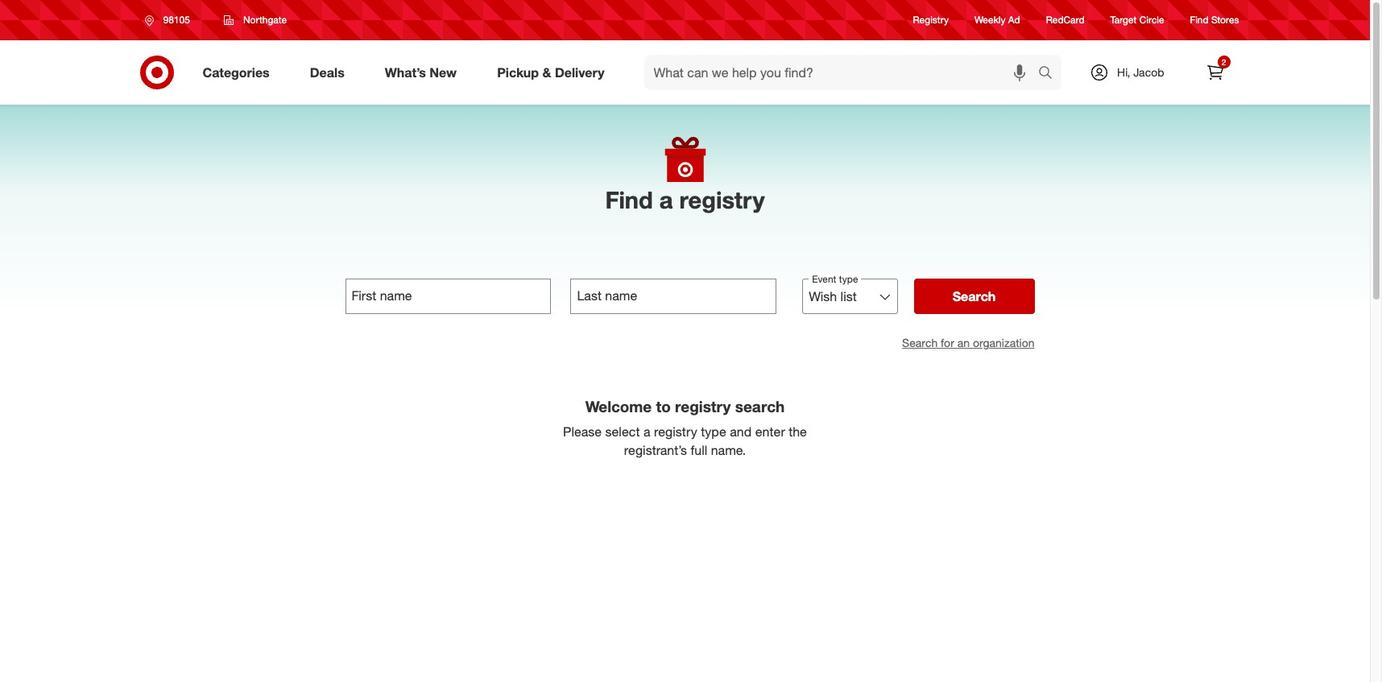 Task type: describe. For each thing, give the bounding box(es) containing it.
2
[[1222, 57, 1227, 67]]

registry for a
[[680, 185, 765, 214]]

2 link
[[1198, 55, 1233, 90]]

welcome
[[586, 397, 652, 416]]

search button
[[914, 279, 1035, 314]]

redcard
[[1046, 14, 1085, 26]]

registry
[[913, 14, 949, 26]]

weekly ad
[[975, 14, 1021, 26]]

name.
[[711, 442, 746, 458]]

a inside welcome to registry search please select a registry type and enter the registrant's full name.
[[644, 424, 651, 440]]

stores
[[1212, 14, 1240, 26]]

search for an organization
[[903, 336, 1035, 350]]

2 vertical spatial registry
[[654, 424, 698, 440]]

search for an organization link
[[903, 336, 1035, 350]]

northgate
[[243, 14, 287, 26]]

please
[[563, 424, 602, 440]]

welcome to registry search please select a registry type and enter the registrant's full name.
[[563, 397, 807, 458]]

search button
[[1031, 55, 1070, 93]]

find a registry
[[606, 185, 765, 214]]

registry link
[[913, 13, 949, 27]]

0 vertical spatial search
[[1031, 66, 1070, 82]]

find stores
[[1191, 14, 1240, 26]]

northgate button
[[213, 6, 297, 35]]

deals
[[310, 64, 345, 80]]

delivery
[[555, 64, 605, 80]]

98105
[[163, 14, 190, 26]]

and
[[730, 424, 752, 440]]



Task type: vqa. For each thing, say whether or not it's contained in the screenshot.
bottom found
no



Task type: locate. For each thing, give the bounding box(es) containing it.
0 horizontal spatial search
[[903, 336, 938, 350]]

deals link
[[296, 55, 365, 90]]

categories
[[203, 64, 270, 80]]

weekly
[[975, 14, 1006, 26]]

for
[[941, 336, 955, 350]]

circle
[[1140, 14, 1165, 26]]

0 vertical spatial find
[[1191, 14, 1209, 26]]

search for search for an organization
[[903, 336, 938, 350]]

select
[[606, 424, 640, 440]]

search inside button
[[953, 289, 996, 305]]

search left "for"
[[903, 336, 938, 350]]

target circle
[[1111, 14, 1165, 26]]

1 vertical spatial a
[[644, 424, 651, 440]]

1 vertical spatial find
[[606, 185, 653, 214]]

&
[[543, 64, 552, 80]]

search down redcard link
[[1031, 66, 1070, 82]]

pickup
[[497, 64, 539, 80]]

find for find a registry
[[606, 185, 653, 214]]

find stores link
[[1191, 13, 1240, 27]]

a
[[660, 185, 673, 214], [644, 424, 651, 440]]

jacob
[[1134, 65, 1165, 79]]

search for search
[[953, 289, 996, 305]]

find for find stores
[[1191, 14, 1209, 26]]

search up the search for an organization at the right of the page
[[953, 289, 996, 305]]

None text field
[[345, 279, 551, 314]]

None text field
[[571, 279, 777, 314]]

1 horizontal spatial a
[[660, 185, 673, 214]]

what's new link
[[371, 55, 477, 90]]

registry for to
[[675, 397, 731, 416]]

1 horizontal spatial find
[[1191, 14, 1209, 26]]

1 horizontal spatial search
[[1031, 66, 1070, 82]]

enter
[[756, 424, 785, 440]]

type
[[701, 424, 727, 440]]

1 vertical spatial search
[[735, 397, 785, 416]]

0 vertical spatial a
[[660, 185, 673, 214]]

find
[[1191, 14, 1209, 26], [606, 185, 653, 214]]

0 vertical spatial registry
[[680, 185, 765, 214]]

0 horizontal spatial find
[[606, 185, 653, 214]]

pickup & delivery
[[497, 64, 605, 80]]

target circle link
[[1111, 13, 1165, 27]]

pickup & delivery link
[[484, 55, 625, 90]]

hi, jacob
[[1118, 65, 1165, 79]]

0 horizontal spatial a
[[644, 424, 651, 440]]

what's
[[385, 64, 426, 80]]

search
[[953, 289, 996, 305], [903, 336, 938, 350]]

1 vertical spatial registry
[[675, 397, 731, 416]]

the
[[789, 424, 807, 440]]

What can we help you find? suggestions appear below search field
[[644, 55, 1043, 90]]

1 horizontal spatial search
[[953, 289, 996, 305]]

weekly ad link
[[975, 13, 1021, 27]]

search up enter
[[735, 397, 785, 416]]

find inside 'link'
[[1191, 14, 1209, 26]]

1 vertical spatial search
[[903, 336, 938, 350]]

search
[[1031, 66, 1070, 82], [735, 397, 785, 416]]

redcard link
[[1046, 13, 1085, 27]]

hi,
[[1118, 65, 1131, 79]]

target
[[1111, 14, 1137, 26]]

98105 button
[[134, 6, 207, 35]]

full
[[691, 442, 708, 458]]

registry
[[680, 185, 765, 214], [675, 397, 731, 416], [654, 424, 698, 440]]

registrant's
[[624, 442, 687, 458]]

an
[[958, 336, 970, 350]]

0 vertical spatial search
[[953, 289, 996, 305]]

to
[[656, 397, 671, 416]]

0 horizontal spatial search
[[735, 397, 785, 416]]

ad
[[1009, 14, 1021, 26]]

categories link
[[189, 55, 290, 90]]

organization
[[973, 336, 1035, 350]]

search inside welcome to registry search please select a registry type and enter the registrant's full name.
[[735, 397, 785, 416]]

what's new
[[385, 64, 457, 80]]

new
[[430, 64, 457, 80]]



